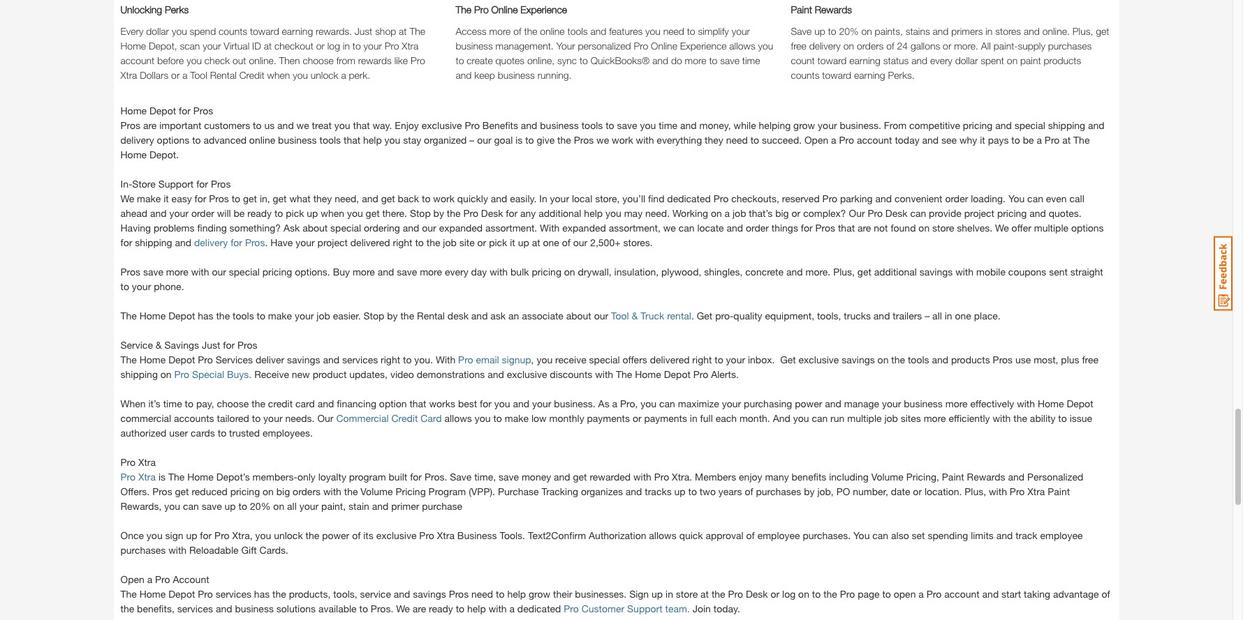 Task type: describe. For each thing, give the bounding box(es) containing it.
pro right pays
[[1045, 134, 1060, 146]]

1 vertical spatial rental
[[417, 310, 445, 322]]

for down something?
[[231, 236, 242, 248]]

job left the site
[[443, 236, 457, 248]]

at right shop on the top left of page
[[399, 25, 407, 37]]

pro left benefits at top
[[465, 119, 480, 131]]

1 expanded from the left
[[439, 222, 483, 234]]

1 horizontal spatial order
[[746, 222, 769, 234]]

xtra left dollars
[[120, 69, 137, 81]]

orders inside is the home depot's members-only loyalty program built for pros. save time, save money and get rewarded with pro xtra. members enjoy many benefits including volume pricing, paint rewards and personalized offers. pros get reduced pricing on big orders with the volume pricing program (vpp). purchase tracking organizes and tracks up to two years of purchases by job, po number, date or location. plus, with pro xtra paint rewards, you can save up to 20% on all your paint, stain and primer purchase
[[293, 486, 321, 498]]

need inside access more of the online tools and features you need to simplify your business management. your personalized pro online experience allows you to create quotes online, sync to quickbooks® and do more to save time and keep business running.
[[663, 25, 684, 37]]

all
[[981, 40, 991, 51]]

(vpp).
[[469, 486, 495, 498]]

reduced
[[192, 486, 228, 498]]

home down offers
[[635, 368, 661, 380]]

rental inside every dollar you spend counts toward earning rewards. just shop at the home depot, scan your virtual id at checkout or log in to your pro xtra account before you check out online. then choose from rewards like pro xtra dollars or a tool rental credit when you unlock a perk.
[[210, 69, 237, 81]]

savings up new
[[287, 354, 320, 366]]

account inside the home depot pro services has the products, tools, service and savings pros need to help grow their businesses. sign up in store at the pro desk or log on to the pro page to open a pro account and start taking advantage of the benefits, services and business solutions available to pros. we are ready to help with a dedicated
[[944, 588, 980, 600]]

business down treat
[[278, 134, 317, 146]]

running.
[[538, 69, 572, 81]]

delivery inside home depot for pros pros are important customers to us and we treat you that way. enjoy exclusive pro benefits and business tools to save you time and money, while helping grow your business. from competitive pricing and special shipping and delivery options to advanced online business tools that help you stay organized – our goal is to give the pros we work with everything they need to succeed. open a pro account today and see why it pays to be a pro at the home depot.
[[120, 134, 154, 146]]

our left 2,500+
[[573, 236, 588, 248]]

pro right like
[[411, 54, 425, 66]]

business inside the home depot pro services has the products, tools, service and savings pros need to help grow their businesses. sign up in store at the pro desk or log on to the pro page to open a pro account and start taking advantage of the benefits, services and business solutions available to pros. we are ready to help with a dedicated
[[235, 603, 274, 615]]

project inside we make it easy for pros to get in, get what they need, and get back to work quickly and easily. in your local store, you'll find dedicated pro checkouts, reserved pro parking and convenient order loading. you can even call ahead and your order will be ready to pick up when you get there. stop by the pro desk for any additional help you may need. working on a job that's big or complex? our pro desk can provide project pricing and quotes. having problems finding something? ask about special ordering and our expanded assortment. with expanded assortment, we can locate and order things for pros that are not found on store shelves. we offer multiple options for shipping and
[[964, 207, 994, 219]]

pro up "not"
[[868, 207, 883, 219]]

home up service
[[139, 310, 166, 322]]

open a pro account
[[120, 574, 209, 586]]

paint rewards
[[791, 3, 852, 15]]

pro customer support team. link
[[564, 603, 690, 615]]

1 horizontal spatial paint
[[942, 471, 964, 483]]

pro down purchase
[[419, 530, 434, 542]]

choose inside the when it's time to pay, choose the credit card and financing option that works best for you and your business. as a pro, you can maximize your purchasing power and manage your business more effectively with home depot commercial accounts tailored to your needs. our
[[217, 398, 249, 410]]

dollar inside every dollar you spend counts toward earning rewards. just shop at the home depot, scan your virtual id at checkout or log in to your pro xtra account before you check out online. then choose from rewards like pro xtra dollars or a tool rental credit when you unlock a perk.
[[146, 25, 169, 37]]

stores
[[995, 25, 1021, 37]]

pro up access
[[474, 3, 489, 15]]

locate
[[697, 222, 724, 234]]

card
[[295, 398, 315, 410]]

goal
[[494, 134, 513, 146]]

the down service
[[120, 354, 137, 366]]

then
[[279, 54, 300, 66]]

1 horizontal spatial tools,
[[817, 310, 841, 322]]

the home depot has the tools to make your job easier. stop by the rental desk and ask an associate about our tool & truck rental . get pro-quality equipment, tools, trucks and trailers – all in one place.
[[120, 310, 1000, 322]]

your right in
[[550, 192, 569, 204]]

2 employee from the left
[[1040, 530, 1083, 542]]

a inside we make it easy for pros to get in, get what they need, and get back to work quickly and easily. in your local store, you'll find dedicated pro checkouts, reserved pro parking and convenient order loading. you can even call ahead and your order will be ready to pick up when you get there. stop by the pro desk for any additional help you may need. working on a job that's big or complex? our pro desk can provide project pricing and quotes. having problems finding something? ask about special ordering and our expanded assortment. with expanded assortment, we can locate and order things for pros that are not found on store shelves. we offer multiple options for shipping and
[[725, 207, 730, 219]]

for inside once you sign up for pro xtra, you unlock the power of its exclusive pro xtra business tools. text2confirm authorization allows quick approval of employee purchases. you can also set spending limits and track employee purchases with reloadable gift cards.
[[200, 530, 212, 542]]

pro up parking
[[839, 134, 854, 146]]

right up video
[[381, 354, 400, 366]]

stop inside we make it easy for pros to get in, get what they need, and get back to work quickly and easily. in your local store, you'll find dedicated pro checkouts, reserved pro parking and convenient order loading. you can even call ahead and your order will be ready to pick up when you get there. stop by the pro desk for any additional help you may need. working on a job that's big or complex? our pro desk can provide project pricing and quotes. having problems finding something? ask about special ordering and our expanded assortment. with expanded assortment, we can locate and order things for pros that are not found on store shelves. we offer multiple options for shipping and
[[410, 207, 431, 219]]

xtra up pro xtra link
[[138, 456, 156, 468]]

at inside the home depot pro services has the products, tools, service and savings pros need to help grow their businesses. sign up in store at the pro desk or log on to the pro page to open a pro account and start taking advantage of the benefits, services and business solutions available to pros. we are ready to help with a dedicated
[[701, 588, 709, 600]]

to inside save up to 20% on paints, stains and primers in stores and online. plus, get free delivery on orders of 24 gallons or more. all paint-supply purchases count toward earning status and every dollar spent on paint products counts toward earning perks.
[[828, 25, 836, 37]]

1 pro xtra from the top
[[120, 456, 156, 468]]

customer
[[582, 603, 624, 615]]

of inside the home depot pro services has the products, tools, service and savings pros need to help grow their businesses. sign up in store at the pro desk or log on to the pro page to open a pro account and start taking advantage of the benefits, services and business solutions available to pros. we are ready to help with a dedicated
[[1102, 588, 1110, 600]]

your up the each
[[722, 398, 741, 410]]

pros. inside is the home depot's members-only loyalty program built for pros. save time, save money and get rewarded with pro xtra. members enjoy many benefits including volume pricing, paint rewards and personalized offers. pros get reduced pricing on big orders with the volume pricing program (vpp). purchase tracking organizes and tracks up to two years of purchases by job, po number, date or location. plus, with pro xtra paint rewards, you can save up to 20% on all your paint, stain and primer purchase
[[425, 471, 447, 483]]

home inside the home depot pro services has the products, tools, service and savings pros need to help grow their businesses. sign up in store at the pro desk or log on to the pro page to open a pro account and start taking advantage of the benefits, services and business solutions available to pros. we are ready to help with a dedicated
[[139, 588, 166, 600]]

most,
[[1034, 354, 1058, 366]]

2 horizontal spatial desk
[[885, 207, 908, 219]]

can inside once you sign up for pro xtra, you unlock the power of its exclusive pro xtra business tools. text2confirm authorization allows quick approval of employee purchases. you can also set spending limits and track employee purchases with reloadable gift cards.
[[872, 530, 888, 542]]

up down assortment.
[[518, 236, 529, 248]]

will
[[217, 207, 231, 219]]

save down reduced
[[202, 500, 222, 512]]

commercial
[[120, 412, 171, 424]]

every
[[120, 25, 143, 37]]

pro up pro special buys . receive new product updates, video demonstrations and exclusive discounts with the home depot pro alerts.
[[458, 354, 473, 366]]

plus, inside save up to 20% on paints, stains and primers in stores and online. plus, get free delivery on orders of 24 gallons or more. all paint-supply purchases count toward earning status and every dollar spent on paint products counts toward earning perks.
[[1072, 25, 1093, 37]]

taking
[[1024, 588, 1050, 600]]

more. inside save up to 20% on paints, stains and primers in stores and online. plus, get free delivery on orders of 24 gallons or more. all paint-supply purchases count toward earning status and every dollar spent on paint products counts toward earning perks.
[[954, 40, 978, 51]]

the inside home depot for pros pros are important customers to us and we treat you that way. enjoy exclusive pro benefits and business tools to save you time and money, while helping grow your business. from competitive pricing and special shipping and delivery options to advanced online business tools that help you stay organized – our goal is to give the pros we work with everything they need to succeed. open a pro account today and see why it pays to be a pro at the home depot.
[[557, 134, 571, 146]]

2 vertical spatial toward
[[822, 69, 851, 81]]

0 vertical spatial delivered
[[350, 236, 390, 248]]

free inside the , you receive special offers delivered right to your inbox.  get exclusive savings on the tools and products pros use most, plus free shipping on
[[1082, 354, 1099, 366]]

more right "do"
[[685, 54, 706, 66]]

the left benefits,
[[120, 603, 134, 615]]

save up 'phone.'
[[143, 266, 163, 278]]

your left easier.
[[295, 310, 314, 322]]

0 horizontal spatial project
[[317, 236, 348, 248]]

1 vertical spatial stop
[[364, 310, 384, 322]]

tools, inside the home depot pro services has the products, tools, service and savings pros need to help grow their businesses. sign up in store at the pro desk or log on to the pro page to open a pro account and start taking advantage of the benefits, services and business solutions available to pros. we are ready to help with a dedicated
[[333, 588, 357, 600]]

pro down account
[[198, 588, 213, 600]]

1 payments from the left
[[587, 412, 630, 424]]

to inside every dollar you spend counts toward earning rewards. just shop at the home depot, scan your virtual id at checkout or log in to your pro xtra account before you check out online. then choose from rewards like pro xtra dollars or a tool rental credit when you unlock a perk.
[[353, 40, 361, 51]]

2 vertical spatial services
[[177, 603, 213, 615]]

an
[[508, 310, 519, 322]]

1 vertical spatial we
[[596, 134, 609, 146]]

pro down quickly
[[463, 207, 478, 219]]

pro down shop on the top left of page
[[385, 40, 399, 51]]

sent
[[1049, 266, 1068, 278]]

associate
[[522, 310, 563, 322]]

store,
[[595, 192, 620, 204]]

2 vertical spatial earning
[[854, 69, 885, 81]]

0 horizontal spatial rewards
[[815, 3, 852, 15]]

time inside access more of the online tools and features you need to simplify your business management. your personalized pro online experience allows you to create quotes online, sync to quickbooks® and do more to save time and keep business running.
[[742, 54, 760, 66]]

keep
[[474, 69, 495, 81]]

when it's time to pay, choose the credit card and financing option that works best for you and your business. as a pro, you can maximize your purchasing power and manage your business more effectively with home depot commercial accounts tailored to your needs. our
[[120, 398, 1093, 424]]

work inside home depot for pros pros are important customers to us and we treat you that way. enjoy exclusive pro benefits and business tools to save you time and money, while helping grow your business. from competitive pricing and special shipping and delivery options to advanced online business tools that help you stay organized – our goal is to give the pros we work with everything they need to succeed. open a pro account today and see why it pays to be a pro at the home depot.
[[612, 134, 633, 146]]

also
[[891, 530, 909, 542]]

tracking
[[541, 486, 578, 498]]

1 horizontal spatial services
[[216, 588, 251, 600]]

1 vertical spatial pick
[[489, 236, 507, 248]]

the inside allows you to make low monthly payments or payments in full each month. and you can run multiple job sites more efficiently with the ability to issue authorized user cards to trusted employees.
[[1014, 412, 1027, 424]]

the inside is the home depot's members-only loyalty program built for pros. save time, save money and get rewarded with pro xtra. members enjoy many benefits including volume pricing, paint rewards and personalized offers. pros get reduced pricing on big orders with the volume pricing program (vpp). purchase tracking organizes and tracks up to two years of purchases by job, po number, date or location. plus, with pro xtra paint rewards, you can save up to 20% on all your paint, stain and primer purchase
[[344, 486, 358, 498]]

need inside the home depot pro services has the products, tools, service and savings pros need to help grow their businesses. sign up in store at the pro desk or log on to the pro page to open a pro account and start taking advantage of the benefits, services and business solutions available to pros. we are ready to help with a dedicated
[[471, 588, 493, 600]]

1 vertical spatial volume
[[361, 486, 393, 498]]

get inside pros save more with our special pricing options. buy more and save more every day with bulk pricing on drywall, insulation, plywood, shingles, concrete and more. plus, get additional savings with mobile coupons sent straight to your phone.
[[857, 266, 871, 278]]

us
[[264, 119, 275, 131]]

home up in-
[[120, 148, 147, 160]]

0 vertical spatial one
[[543, 236, 559, 248]]

quotes.
[[1049, 207, 1082, 219]]

right inside the , you receive special offers delivered right to your inbox.  get exclusive savings on the tools and products pros use most, plus free shipping on
[[692, 354, 712, 366]]

pricing inside is the home depot's members-only loyalty program built for pros. save time, save money and get rewarded with pro xtra. members enjoy many benefits including volume pricing, paint rewards and personalized offers. pros get reduced pricing on big orders with the volume pricing program (vpp). purchase tracking organizes and tracks up to two years of purchases by job, po number, date or location. plus, with pro xtra paint rewards, you can save up to 20% on all your paint, stain and primer purchase
[[230, 486, 260, 498]]

pro up "tracks"
[[654, 471, 669, 483]]

you inside is the home depot's members-only loyalty program built for pros. save time, save money and get rewarded with pro xtra. members enjoy many benefits including volume pricing, paint rewards and personalized offers. pros get reduced pricing on big orders with the volume pricing program (vpp). purchase tracking organizes and tracks up to two years of purchases by job, po number, date or location. plus, with pro xtra paint rewards, you can save up to 20% on all your paint, stain and primer purchase
[[164, 500, 180, 512]]

business inside the when it's time to pay, choose the credit card and financing option that works best for you and your business. as a pro, you can maximize your purchasing power and manage your business more effectively with home depot commercial accounts tailored to your needs. our
[[904, 398, 943, 410]]

the up service & savings just for pros
[[216, 310, 230, 322]]

1 vertical spatial make
[[268, 310, 292, 322]]

our down pros save more with our special pricing options. buy more and save more every day with bulk pricing on drywall, insulation, plywood, shingles, concrete and more. plus, get additional savings with mobile coupons sent straight to your phone. in the top of the page
[[594, 310, 608, 322]]

up inside save up to 20% on paints, stains and primers in stores and online. plus, get free delivery on orders of 24 gallons or more. all paint-supply purchases count toward earning status and every dollar spent on paint products counts toward earning perks.
[[814, 25, 825, 37]]

that inside the when it's time to pay, choose the credit card and financing option that works best for you and your business. as a pro, you can maximize your purchasing power and manage your business more effectively with home depot commercial accounts tailored to your needs. our
[[410, 398, 426, 410]]

save down 'delivery for pros . have your project delivered right to the job site or pick it up at one of our 2,500+ stores.'
[[397, 266, 417, 278]]

pros inside pros save more with our special pricing options. buy more and save more every day with bulk pricing on drywall, insulation, plywood, shingles, concrete and more. plus, get additional savings with mobile coupons sent straight to your phone.
[[120, 266, 140, 278]]

additional inside we make it easy for pros to get in, get what they need, and get back to work quickly and easily. in your local store, you'll find dedicated pro checkouts, reserved pro parking and convenient order loading. you can even call ahead and your order will be ready to pick up when you get there. stop by the pro desk for any additional help you may need. working on a job that's big or complex? our pro desk can provide project pricing and quotes. having problems finding something? ask about special ordering and our expanded assortment. with expanded assortment, we can locate and order things for pros that are not found on store shelves. we offer multiple options for shipping and
[[539, 207, 581, 219]]

1 horizontal spatial one
[[955, 310, 971, 322]]

organizes
[[581, 486, 623, 498]]

feedback link image
[[1214, 236, 1233, 311]]

by inside we make it easy for pros to get in, get what they need, and get back to work quickly and easily. in your local store, you'll find dedicated pro checkouts, reserved pro parking and convenient order loading. you can even call ahead and your order will be ready to pick up when you get there. stop by the pro desk for any additional help you may need. working on a job that's big or complex? our pro desk can provide project pricing and quotes. having problems finding something? ask about special ordering and our expanded assortment. with expanded assortment, we can locate and order things for pros that are not found on store shelves. we offer multiple options for shipping and
[[433, 207, 444, 219]]

the inside the , you receive special offers delivered right to your inbox.  get exclusive savings on the tools and products pros use most, plus free shipping on
[[891, 354, 905, 366]]

1 horizontal spatial delivery
[[194, 236, 228, 248]]

1 horizontal spatial all
[[932, 310, 942, 322]]

purchases inside save up to 20% on paints, stains and primers in stores and online. plus, get free delivery on orders of 24 gallons or more. all paint-supply purchases count toward earning status and every dollar spent on paint products counts toward earning perks.
[[1048, 40, 1092, 51]]

service & savings just for pros
[[120, 339, 257, 351]]

your up rewards
[[364, 40, 382, 51]]

only
[[297, 471, 316, 483]]

easily.
[[510, 192, 537, 204]]

0 vertical spatial volume
[[871, 471, 904, 483]]

that up need,
[[344, 134, 360, 146]]

can down the "working"
[[679, 222, 695, 234]]

more down the pro online experience
[[489, 25, 511, 37]]

pro customer support team. join today.
[[564, 603, 740, 615]]

pro xtra link
[[120, 471, 156, 483]]

1 horizontal spatial about
[[566, 310, 591, 322]]

and
[[773, 412, 790, 424]]

we inside the home depot pro services has the products, tools, service and savings pros need to help grow their businesses. sign up in store at the pro desk or log on to the pro page to open a pro account and start taking advantage of the benefits, services and business solutions available to pros. we are ready to help with a dedicated
[[396, 603, 410, 615]]

2 expanded from the left
[[562, 222, 606, 234]]

more down 'delivery for pros . have your project delivered right to the job site or pick it up at one of our 2,500+ stores.'
[[420, 266, 442, 278]]

the left desk
[[400, 310, 414, 322]]

purchase
[[498, 486, 539, 498]]

1 vertical spatial earning
[[849, 54, 881, 66]]

earning inside every dollar you spend counts toward earning rewards. just shop at the home depot, scan your virtual id at checkout or log in to your pro xtra account before you check out online. then choose from rewards like pro xtra dollars or a tool rental credit when you unlock a perk.
[[282, 25, 313, 37]]

0 horizontal spatial online
[[491, 3, 518, 15]]

account inside every dollar you spend counts toward earning rewards. just shop at the home depot, scan your virtual id at checkout or log in to your pro xtra account before you check out online. then choose from rewards like pro xtra dollars or a tool rental credit when you unlock a perk.
[[120, 54, 155, 66]]

just inside every dollar you spend counts toward earning rewards. just shop at the home depot, scan your virtual id at checkout or log in to your pro xtra account before you check out online. then choose from rewards like pro xtra dollars or a tool rental credit when you unlock a perk.
[[355, 25, 372, 37]]

in left place.
[[945, 310, 952, 322]]

1 vertical spatial –
[[925, 310, 930, 322]]

it's
[[148, 398, 161, 410]]

are inside we make it easy for pros to get in, get what they need, and get back to work quickly and easily. in your local store, you'll find dedicated pro checkouts, reserved pro parking and convenient order loading. you can even call ahead and your order will be ready to pick up when you get there. stop by the pro desk for any additional help you may need. working on a job that's big or complex? our pro desk can provide project pricing and quotes. having problems finding something? ask about special ordering and our expanded assortment. with expanded assortment, we can locate and order things for pros that are not found on store shelves. we offer multiple options for shipping and
[[858, 222, 871, 234]]

special inside the , you receive special offers delivered right to your inbox.  get exclusive savings on the tools and products pros use most, plus free shipping on
[[589, 354, 620, 366]]

your
[[556, 40, 575, 51]]

today.
[[714, 603, 740, 615]]

the up today. on the bottom right
[[712, 588, 725, 600]]

and inside once you sign up for pro xtra, you unlock the power of its exclusive pro xtra business tools. text2confirm authorization allows quick approval of employee purchases. you can also set spending limits and track employee purchases with reloadable gift cards.
[[996, 530, 1013, 542]]

easy
[[172, 192, 192, 204]]

pricing right bulk
[[532, 266, 561, 278]]

0 horizontal spatial experience
[[521, 3, 567, 15]]

pro right the open
[[927, 588, 942, 600]]

support for for
[[158, 178, 194, 190]]

unlocking perks
[[120, 3, 189, 15]]

there.
[[382, 207, 407, 219]]

perks.
[[888, 69, 915, 81]]

dedicated inside the home depot pro services has the products, tools, service and savings pros need to help grow their businesses. sign up in store at the pro desk or log on to the pro page to open a pro account and start taking advantage of the benefits, services and business solutions available to pros. we are ready to help with a dedicated
[[517, 603, 561, 615]]

pro down their
[[564, 603, 579, 615]]

job inside we make it easy for pros to get in, get what they need, and get back to work quickly and easily. in your local store, you'll find dedicated pro checkouts, reserved pro parking and convenient order loading. you can even call ahead and your order will be ready to pick up when you get there. stop by the pro desk for any additional help you may need. working on a job that's big or complex? our pro desk can provide project pricing and quotes. having problems finding something? ask about special ordering and our expanded assortment. with expanded assortment, we can locate and order things for pros that are not found on store shelves. we offer multiple options for shipping and
[[733, 207, 746, 219]]

products inside the , you receive special offers delivered right to your inbox.  get exclusive savings on the tools and products pros use most, plus free shipping on
[[951, 354, 990, 366]]

of right approval
[[746, 530, 755, 542]]

team.
[[665, 603, 690, 615]]

our inside home depot for pros pros are important customers to us and we treat you that way. enjoy exclusive pro benefits and business tools to save you time and money, while helping grow your business. from competitive pricing and special shipping and delivery options to advanced online business tools that help you stay organized – our goal is to give the pros we work with everything they need to succeed. open a pro account today and see why it pays to be a pro at the home depot.
[[477, 134, 491, 146]]

online inside home depot for pros pros are important customers to us and we treat you that way. enjoy exclusive pro benefits and business tools to save you time and money, while helping grow your business. from competitive pricing and special shipping and delivery options to advanced online business tools that help you stay organized – our goal is to give the pros we work with everything they need to succeed. open a pro account today and see why it pays to be a pro at the home depot.
[[249, 134, 275, 146]]

are inside home depot for pros pros are important customers to us and we treat you that way. enjoy exclusive pro benefits and business tools to save you time and money, while helping grow your business. from competitive pricing and special shipping and delivery options to advanced online business tools that help you stay organized – our goal is to give the pros we work with everything they need to succeed. open a pro account today and see why it pays to be a pro at the home depot.
[[143, 119, 157, 131]]

0 horizontal spatial with
[[436, 354, 455, 366]]

about inside we make it easy for pros to get in, get what they need, and get back to work quickly and easily. in your local store, you'll find dedicated pro checkouts, reserved pro parking and convenient order loading. you can even call ahead and your order will be ready to pick up when you get there. stop by the pro desk for any additional help you may need. working on a job that's big or complex? our pro desk can provide project pricing and quotes. having problems finding something? ask about special ordering and our expanded assortment. with expanded assortment, we can locate and order things for pros that are not found on store shelves. we offer multiple options for shipping and
[[302, 222, 328, 234]]

job left easier.
[[317, 310, 330, 322]]

employees.
[[263, 427, 313, 439]]

that left way.
[[353, 119, 370, 131]]

each
[[716, 412, 737, 424]]

the up access
[[456, 3, 471, 15]]

working
[[672, 207, 708, 219]]

your inside access more of the online tools and features you need to simplify your business management. your personalized pro online experience allows you to create quotes online, sync to quickbooks® and do more to save time and keep business running.
[[732, 25, 750, 37]]

allows inside allows you to make low monthly payments or payments in full each month. and you can run multiple job sites more efficiently with the ability to issue authorized user cards to trusted employees.
[[444, 412, 472, 424]]

pro up today. on the bottom right
[[728, 588, 743, 600]]

special inside we make it easy for pros to get in, get what they need, and get back to work quickly and easily. in your local store, you'll find dedicated pro checkouts, reserved pro parking and convenient order loading. you can even call ahead and your order will be ready to pick up when you get there. stop by the pro desk for any additional help you may need. working on a job that's big or complex? our pro desk can provide project pricing and quotes. having problems finding something? ask about special ordering and our expanded assortment. with expanded assortment, we can locate and order things for pros that are not found on store shelves. we offer multiple options for shipping and
[[330, 222, 361, 234]]

1 vertical spatial .
[[691, 310, 694, 322]]

limits
[[971, 530, 994, 542]]

options inside we make it easy for pros to get in, get what they need, and get back to work quickly and easily. in your local store, you'll find dedicated pro checkouts, reserved pro parking and convenient order loading. you can even call ahead and your order will be ready to pick up when you get there. stop by the pro desk for any additional help you may need. working on a job that's big or complex? our pro desk can provide project pricing and quotes. having problems finding something? ask about special ordering and our expanded assortment. with expanded assortment, we can locate and order things for pros that are not found on store shelves. we offer multiple options for shipping and
[[1071, 222, 1104, 234]]

. for pro special buys . receive new product updates, video demonstrations and exclusive discounts with the home depot pro alerts.
[[249, 368, 252, 380]]

tool inside every dollar you spend counts toward earning rewards. just shop at the home depot, scan your virtual id at checkout or log in to your pro xtra account before you check out online. then choose from rewards like pro xtra dollars or a tool rental credit when you unlock a perk.
[[190, 69, 207, 81]]

are inside the home depot pro services has the products, tools, service and savings pros need to help grow their businesses. sign up in store at the pro desk or log on to the pro page to open a pro account and start taking advantage of the benefits, services and business solutions available to pros. we are ready to help with a dedicated
[[413, 603, 426, 615]]

all inside is the home depot's members-only loyalty program built for pros. save time, save money and get rewarded with pro xtra. members enjoy many benefits including volume pricing, paint rewards and personalized offers. pros get reduced pricing on big orders with the volume pricing program (vpp). purchase tracking organizes and tracks up to two years of purchases by job, po number, date or location. plus, with pro xtra paint rewards, you can save up to 20% on all your paint, stain and primer purchase
[[287, 500, 297, 512]]

more up 'phone.'
[[166, 266, 188, 278]]

more. inside pros save more with our special pricing options. buy more and save more every day with bulk pricing on drywall, insulation, plywood, shingles, concrete and more. plus, get additional savings with mobile coupons sent straight to your phone.
[[806, 266, 831, 278]]

buys
[[227, 368, 249, 380]]

the up solutions
[[272, 588, 286, 600]]

0 vertical spatial &
[[632, 310, 638, 322]]

your up check
[[203, 40, 221, 51]]

be inside we make it easy for pros to get in, get what they need, and get back to work quickly and easily. in your local store, you'll find dedicated pro checkouts, reserved pro parking and convenient order loading. you can even call ahead and your order will be ready to pick up when you get there. stop by the pro desk for any additional help you may need. working on a job that's big or complex? our pro desk can provide project pricing and quotes. having problems finding something? ask about special ordering and our expanded assortment. with expanded assortment, we can locate and order things for pros that are not found on store shelves. we offer multiple options for shipping and
[[234, 207, 245, 219]]

mobile
[[976, 266, 1006, 278]]

pro-
[[715, 310, 734, 322]]

as
[[598, 398, 609, 410]]

0 horizontal spatial open
[[120, 574, 144, 586]]

our inside we make it easy for pros to get in, get what they need, and get back to work quickly and easily. in your local store, you'll find dedicated pro checkouts, reserved pro parking and convenient order loading. you can even call ahead and your order will be ready to pick up when you get there. stop by the pro desk for any additional help you may need. working on a job that's big or complex? our pro desk can provide project pricing and quotes. having problems finding something? ask about special ordering and our expanded assortment. with expanded assortment, we can locate and order things for pros that are not found on store shelves. we offer multiple options for shipping and
[[849, 207, 865, 219]]

everything
[[657, 134, 702, 146]]

online inside access more of the online tools and features you need to simplify your business management. your personalized pro online experience allows you to create quotes online, sync to quickbooks® and do more to save time and keep business running.
[[651, 40, 677, 51]]

your down easy
[[169, 207, 189, 219]]

every inside pros save more with our special pricing options. buy more and save more every day with bulk pricing on drywall, insulation, plywood, shingles, concrete and more. plus, get additional savings with mobile coupons sent straight to your phone.
[[445, 266, 468, 278]]

shop
[[375, 25, 396, 37]]

depot up savings
[[168, 310, 195, 322]]

the home depot pro services deliver savings and services right to you. with pro email signup
[[120, 354, 531, 366]]

something?
[[229, 222, 281, 234]]

right down ordering
[[393, 236, 412, 248]]

pro up "locate"
[[714, 192, 729, 204]]

be inside home depot for pros pros are important customers to us and we treat you that way. enjoy exclusive pro benefits and business tools to save you time and money, while helping grow your business. from competitive pricing and special shipping and delivery options to advanced online business tools that help you stay organized – our goal is to give the pros we work with everything they need to succeed. open a pro account today and see why it pays to be a pro at the home depot.
[[1023, 134, 1034, 146]]

for up finding
[[196, 178, 208, 190]]

2 payments from the left
[[644, 412, 687, 424]]

exclusive inside home depot for pros pros are important customers to us and we treat you that way. enjoy exclusive pro benefits and business tools to save you time and money, while helping grow your business. from competitive pricing and special shipping and delivery options to advanced online business tools that help you stay organized – our goal is to give the pros we work with everything they need to succeed. open a pro account today and see why it pays to be a pro at the home depot.
[[422, 119, 462, 131]]

cards.
[[260, 544, 288, 556]]

xtra up like
[[402, 40, 418, 51]]

coupons
[[1008, 266, 1046, 278]]

dollars
[[140, 69, 168, 81]]

pro special buys link
[[174, 368, 249, 380]]

save inside home depot for pros pros are important customers to us and we treat you that way. enjoy exclusive pro benefits and business tools to save you time and money, while helping grow your business. from competitive pricing and special shipping and delivery options to advanced online business tools that help you stay organized – our goal is to give the pros we work with everything they need to succeed. open a pro account today and see why it pays to be a pro at the home depot.
[[617, 119, 637, 131]]

to inside the , you receive special offers delivered right to your inbox.  get exclusive savings on the tools and products pros use most, plus free shipping on
[[715, 354, 723, 366]]

for right easy
[[195, 192, 206, 204]]

concrete
[[745, 266, 784, 278]]

their
[[553, 588, 572, 600]]

offers
[[623, 354, 647, 366]]

up inside we make it easy for pros to get in, get what they need, and get back to work quickly and easily. in your local store, you'll find dedicated pro checkouts, reserved pro parking and convenient order loading. you can even call ahead and your order will be ready to pick up when you get there. stop by the pro desk for any additional help you may need. working on a job that's big or complex? our pro desk can provide project pricing and quotes. having problems finding something? ask about special ordering and our expanded assortment. with expanded assortment, we can locate and order things for pros that are not found on store shelves. we offer multiple options for shipping and
[[307, 207, 318, 219]]

pros inside the home depot pro services has the products, tools, service and savings pros need to help grow their businesses. sign up in store at the pro desk or log on to the pro page to open a pro account and start taking advantage of the benefits, services and business solutions available to pros. we are ready to help with a dedicated
[[449, 588, 469, 600]]

your up sites
[[882, 398, 901, 410]]

time inside the when it's time to pay, choose the credit card and financing option that works best for you and your business. as a pro, you can maximize your purchasing power and manage your business more effectively with home depot commercial accounts tailored to your needs. our
[[163, 398, 182, 410]]

0 horizontal spatial paint
[[791, 3, 812, 15]]

treat
[[312, 119, 332, 131]]

inbox.
[[748, 354, 775, 366]]

any
[[520, 207, 536, 219]]

the down offers
[[616, 368, 632, 380]]

loyalty
[[318, 471, 346, 483]]

for right things
[[801, 222, 813, 234]]

scan
[[180, 40, 200, 51]]

power inside once you sign up for pro xtra, you unlock the power of its exclusive pro xtra business tools. text2confirm authorization allows quick approval of employee purchases. you can also set spending limits and track employee purchases with reloadable gift cards.
[[322, 530, 349, 542]]

2 horizontal spatial services
[[342, 354, 378, 366]]

pro left page
[[840, 588, 855, 600]]

0 horizontal spatial has
[[198, 310, 213, 322]]

or inside allows you to make low monthly payments or payments in full each month. and you can run multiple job sites more efficiently with the ability to issue authorized user cards to trusted employees.
[[633, 412, 642, 424]]

for up assortment.
[[506, 207, 518, 219]]

benefits
[[792, 471, 826, 483]]

of inside is the home depot's members-only loyalty program built for pros. save time, save money and get rewarded with pro xtra. members enjoy many benefits including volume pricing, paint rewards and personalized offers. pros get reduced pricing on big orders with the volume pricing program (vpp). purchase tracking organizes and tracks up to two years of purchases by job, po number, date or location. plus, with pro xtra paint rewards, you can save up to 20% on all your paint, stain and primer purchase
[[745, 486, 753, 498]]

power inside the when it's time to pay, choose the credit card and financing option that works best for you and your business. as a pro, you can maximize your purchasing power and manage your business more effectively with home depot commercial accounts tailored to your needs. our
[[795, 398, 822, 410]]

organized
[[424, 134, 467, 146]]

accounts
[[174, 412, 214, 424]]

0 vertical spatial order
[[945, 192, 968, 204]]

business down access
[[456, 40, 493, 51]]

0 vertical spatial we
[[120, 192, 134, 204]]

of left its
[[352, 530, 361, 542]]

start
[[1002, 588, 1021, 600]]

depot down savings
[[168, 354, 195, 366]]

options.
[[295, 266, 330, 278]]

in inside every dollar you spend counts toward earning rewards. just shop at the home depot, scan your virtual id at checkout or log in to your pro xtra account before you check out online. then choose from rewards like pro xtra dollars or a tool rental credit when you unlock a perk.
[[343, 40, 350, 51]]

pro left account
[[155, 574, 170, 586]]

purchases inside is the home depot's members-only loyalty program built for pros. save time, save money and get rewarded with pro xtra. members enjoy many benefits including volume pricing, paint rewards and personalized offers. pros get reduced pricing on big orders with the volume pricing program (vpp). purchase tracking organizes and tracks up to two years of purchases by job, po number, date or location. plus, with pro xtra paint rewards, you can save up to 20% on all your paint, stain and primer purchase
[[756, 486, 801, 498]]

easier.
[[333, 310, 361, 322]]

1 horizontal spatial tool
[[611, 310, 629, 322]]

money,
[[699, 119, 731, 131]]

equipment,
[[765, 310, 814, 322]]

0 horizontal spatial desk
[[481, 207, 503, 219]]

open inside home depot for pros pros are important customers to us and we treat you that way. enjoy exclusive pro benefits and business tools to save you time and money, while helping grow your business. from competitive pricing and special shipping and delivery options to advanced online business tools that help you stay organized – our goal is to give the pros we work with everything they need to succeed. open a pro account today and see why it pays to be a pro at the home depot.
[[804, 134, 828, 146]]

for down having
[[120, 236, 132, 248]]

1 vertical spatial just
[[202, 339, 220, 351]]

home down dollars
[[120, 104, 147, 116]]

your up low
[[532, 398, 551, 410]]

pro up reloadable
[[214, 530, 229, 542]]

can down the convenient
[[910, 207, 926, 219]]

a inside the when it's time to pay, choose the credit card and financing option that works best for you and your business. as a pro, you can maximize your purchasing power and manage your business more effectively with home depot commercial accounts tailored to your needs. our
[[612, 398, 617, 410]]

pricing
[[396, 486, 426, 498]]

what
[[289, 192, 311, 204]]

pros inside the , you receive special offers delivered right to your inbox.  get exclusive savings on the tools and products pros use most, plus free shipping on
[[993, 354, 1013, 366]]

pro up track
[[1010, 486, 1025, 498]]

0 horizontal spatial &
[[156, 339, 162, 351]]

it inside home depot for pros pros are important customers to us and we treat you that way. enjoy exclusive pro benefits and business tools to save you time and money, while helping grow your business. from competitive pricing and special shipping and delivery options to advanced online business tools that help you stay organized – our goal is to give the pros we work with everything they need to succeed. open a pro account today and see why it pays to be a pro at the home depot.
[[980, 134, 985, 146]]

manage
[[844, 398, 879, 410]]

shingles,
[[704, 266, 743, 278]]

even
[[1046, 192, 1067, 204]]

drywall,
[[578, 266, 612, 278]]

at right id
[[264, 40, 272, 51]]

business up give at the top left of the page
[[540, 119, 579, 131]]

cards
[[191, 427, 215, 439]]

up down the xtra.
[[674, 486, 686, 498]]

many
[[765, 471, 789, 483]]

xtra up offers.
[[138, 471, 156, 483]]

your down ask
[[296, 236, 315, 248]]

pro up special
[[198, 354, 213, 366]]

up down reduced
[[225, 500, 236, 512]]

the left page
[[823, 588, 837, 600]]

0 horizontal spatial we
[[297, 119, 309, 131]]



Task type: vqa. For each thing, say whether or not it's contained in the screenshot.
secs
no



Task type: locate. For each thing, give the bounding box(es) containing it.
pricing up why at the right of page
[[963, 119, 993, 131]]

0 horizontal spatial delivery
[[120, 134, 154, 146]]

approval
[[706, 530, 744, 542]]

order up provide
[[945, 192, 968, 204]]

pros. inside the home depot pro services has the products, tools, service and savings pros need to help grow their businesses. sign up in store at the pro desk or log on to the pro page to open a pro account and start taking advantage of the benefits, services and business solutions available to pros. we are ready to help with a dedicated
[[371, 603, 393, 615]]

problems
[[154, 222, 195, 234]]

do
[[671, 54, 682, 66]]

1 vertical spatial are
[[858, 222, 871, 234]]

on inside pros save more with our special pricing options. buy more and save more every day with bulk pricing on drywall, insulation, plywood, shingles, concrete and more. plus, get additional savings with mobile coupons sent straight to your phone.
[[564, 266, 575, 278]]

home inside is the home depot's members-only loyalty program built for pros. save time, save money and get rewarded with pro xtra. members enjoy many benefits including volume pricing, paint rewards and personalized offers. pros get reduced pricing on big orders with the volume pricing program (vpp). purchase tracking organizes and tracks up to two years of purchases by job, po number, date or location. plus, with pro xtra paint rewards, you can save up to 20% on all your paint, stain and primer purchase
[[187, 471, 214, 483]]

2 horizontal spatial we
[[995, 222, 1009, 234]]

2 vertical spatial we
[[396, 603, 410, 615]]

count
[[791, 54, 815, 66]]

online. down id
[[249, 54, 276, 66]]

0 horizontal spatial –
[[470, 134, 474, 146]]

home
[[120, 40, 146, 51], [120, 104, 147, 116], [120, 148, 147, 160], [139, 310, 166, 322], [139, 354, 166, 366], [635, 368, 661, 380], [1038, 398, 1064, 410], [187, 471, 214, 483], [139, 588, 166, 600]]

it inside we make it easy for pros to get in, get what they need, and get back to work quickly and easily. in your local store, you'll find dedicated pro checkouts, reserved pro parking and convenient order loading. you can even call ahead and your order will be ready to pick up when you get there. stop by the pro desk for any additional help you may need. working on a job that's big or complex? our pro desk can provide project pricing and quotes. having problems finding something? ask about special ordering and our expanded assortment. with expanded assortment, we can locate and order things for pros that are not found on store shelves. we offer multiple options for shipping and
[[164, 192, 169, 204]]

2 vertical spatial delivery
[[194, 236, 228, 248]]

0 vertical spatial every
[[930, 54, 952, 66]]

when down need,
[[321, 207, 344, 219]]

1 horizontal spatial expanded
[[562, 222, 606, 234]]

program
[[349, 471, 386, 483]]

be right pays
[[1023, 134, 1034, 146]]

commercial credit card
[[336, 412, 442, 424]]

depot inside the home depot pro services has the products, tools, service and savings pros need to help grow their businesses. sign up in store at the pro desk or log on to the pro page to open a pro account and start taking advantage of the benefits, services and business solutions available to pros. we are ready to help with a dedicated
[[168, 588, 195, 600]]

create
[[467, 54, 493, 66]]

our right "needs."
[[317, 412, 333, 424]]

1 vertical spatial grow
[[529, 588, 550, 600]]

by inside is the home depot's members-only loyalty program built for pros. save time, save money and get rewarded with pro xtra. members enjoy many benefits including volume pricing, paint rewards and personalized offers. pros get reduced pricing on big orders with the volume pricing program (vpp). purchase tracking organizes and tracks up to two years of purchases by job, po number, date or location. plus, with pro xtra paint rewards, you can save up to 20% on all your paint, stain and primer purchase
[[804, 486, 815, 498]]

toward right count
[[818, 54, 847, 66]]

1 vertical spatial by
[[387, 310, 398, 322]]

and inside the , you receive special offers delivered right to your inbox.  get exclusive savings on the tools and products pros use most, plus free shipping on
[[932, 354, 948, 366]]

1 horizontal spatial desk
[[746, 588, 768, 600]]

our inside we make it easy for pros to get in, get what they need, and get back to work quickly and easily. in your local store, you'll find dedicated pro checkouts, reserved pro parking and convenient order loading. you can even call ahead and your order will be ready to pick up when you get there. stop by the pro desk for any additional help you may need. working on a job that's big or complex? our pro desk can provide project pricing and quotes. having problems finding something? ask about special ordering and our expanded assortment. with expanded assortment, we can locate and order things for pros that are not found on store shelves. we offer multiple options for shipping and
[[422, 222, 436, 234]]

free up count
[[791, 40, 806, 51]]

delivered down ordering
[[350, 236, 390, 248]]

demonstrations
[[417, 368, 485, 380]]

1 vertical spatial open
[[120, 574, 144, 586]]

1 vertical spatial one
[[955, 310, 971, 322]]

at down assortment.
[[532, 236, 540, 248]]

you inside we make it easy for pros to get in, get what they need, and get back to work quickly and easily. in your local store, you'll find dedicated pro checkouts, reserved pro parking and convenient order loading. you can even call ahead and your order will be ready to pick up when you get there. stop by the pro desk for any additional help you may need. working on a job that's big or complex? our pro desk can provide project pricing and quotes. having problems finding something? ask about special ordering and our expanded assortment. with expanded assortment, we can locate and order things for pros that are not found on store shelves. we offer multiple options for shipping and
[[1008, 192, 1025, 204]]

they down money,
[[705, 134, 723, 146]]

counts up virtual
[[219, 25, 247, 37]]

by down benefits
[[804, 486, 815, 498]]

the inside once you sign up for pro xtra, you unlock the power of its exclusive pro xtra business tools. text2confirm authorization allows quick approval of employee purchases. you can also set spending limits and track employee purchases with reloadable gift cards.
[[306, 530, 319, 542]]

2 vertical spatial paint
[[1048, 486, 1070, 498]]

business. inside the when it's time to pay, choose the credit card and financing option that works best for you and your business. as a pro, you can maximize your purchasing power and manage your business more effectively with home depot commercial accounts tailored to your needs. our
[[554, 398, 596, 410]]

0 vertical spatial is
[[515, 134, 523, 146]]

depot
[[149, 104, 176, 116], [168, 310, 195, 322], [168, 354, 195, 366], [664, 368, 691, 380], [1067, 398, 1093, 410], [168, 588, 195, 600]]

allows inside once you sign up for pro xtra, you unlock the power of its exclusive pro xtra business tools. text2confirm authorization allows quick approval of employee purchases. you can also set spending limits and track employee purchases with reloadable gift cards.
[[649, 530, 677, 542]]

get
[[1096, 25, 1109, 37], [243, 192, 257, 204], [273, 192, 287, 204], [381, 192, 395, 204], [366, 207, 380, 219], [857, 266, 871, 278], [573, 471, 587, 483], [175, 486, 189, 498]]

1 employee from the left
[[757, 530, 800, 542]]

options inside home depot for pros pros are important customers to us and we treat you that way. enjoy exclusive pro benefits and business tools to save you time and money, while helping grow your business. from competitive pricing and special shipping and delivery options to advanced online business tools that help you stay organized – our goal is to give the pros we work with everything they need to succeed. open a pro account today and see why it pays to be a pro at the home depot.
[[157, 134, 189, 146]]

0 horizontal spatial you
[[853, 530, 870, 542]]

save
[[720, 54, 740, 66], [617, 119, 637, 131], [143, 266, 163, 278], [397, 266, 417, 278], [499, 471, 519, 483], [202, 500, 222, 512]]

0 horizontal spatial grow
[[529, 588, 550, 600]]

savings inside the , you receive special offers delivered right to your inbox.  get exclusive savings on the tools and products pros use most, plus free shipping on
[[842, 354, 875, 366]]

0 horizontal spatial orders
[[293, 486, 321, 498]]

employee right track
[[1040, 530, 1083, 542]]

0 vertical spatial save
[[791, 25, 812, 37]]

they
[[705, 134, 723, 146], [313, 192, 332, 204]]

0 horizontal spatial we
[[120, 192, 134, 204]]

need inside home depot for pros pros are important customers to us and we treat you that way. enjoy exclusive pro benefits and business tools to save you time and money, while helping grow your business. from competitive pricing and special shipping and delivery options to advanced online business tools that help you stay organized – our goal is to give the pros we work with everything they need to succeed. open a pro account today and see why it pays to be a pro at the home depot.
[[726, 134, 748, 146]]

rental left desk
[[417, 310, 445, 322]]

. for delivery for pros . have your project delivered right to the job site or pick it up at one of our 2,500+ stores.
[[265, 236, 268, 248]]

allows for your
[[729, 40, 755, 51]]

we left treat
[[297, 119, 309, 131]]

pro up 'complex?'
[[822, 192, 837, 204]]

order up finding
[[191, 207, 214, 219]]

pros save more with our special pricing options. buy more and save more every day with bulk pricing on drywall, insulation, plywood, shingles, concrete and more. plus, get additional savings with mobile coupons sent straight to your phone.
[[120, 266, 1103, 292]]

0 horizontal spatial time
[[163, 398, 182, 410]]

pick
[[286, 207, 304, 219], [489, 236, 507, 248]]

the right shop on the top left of page
[[410, 25, 425, 37]]

make inside we make it easy for pros to get in, get what they need, and get back to work quickly and easily. in your local store, you'll find dedicated pro checkouts, reserved pro parking and convenient order loading. you can even call ahead and your order will be ready to pick up when you get there. stop by the pro desk for any additional help you may need. working on a job that's big or complex? our pro desk can provide project pricing and quotes. having problems finding something? ask about special ordering and our expanded assortment. with expanded assortment, we can locate and order things for pros that are not found on store shelves. we offer multiple options for shipping and
[[137, 192, 161, 204]]

authorization
[[589, 530, 646, 542]]

dollar up the depot,
[[146, 25, 169, 37]]

counts inside every dollar you spend counts toward earning rewards. just shop at the home depot, scan your virtual id at checkout or log in to your pro xtra account before you check out online. then choose from rewards like pro xtra dollars or a tool rental credit when you unlock a perk.
[[219, 25, 247, 37]]

every dollar you spend counts toward earning rewards. just shop at the home depot, scan your virtual id at checkout or log in to your pro xtra account before you check out online. then choose from rewards like pro xtra dollars or a tool rental credit when you unlock a perk.
[[120, 25, 425, 81]]

track
[[1016, 530, 1037, 542]]

depot up maximize
[[664, 368, 691, 380]]

our up 'delivery for pros . have your project delivered right to the job site or pick it up at one of our 2,500+ stores.'
[[422, 222, 436, 234]]

quality
[[734, 310, 762, 322]]

2 vertical spatial allows
[[649, 530, 677, 542]]

services up updates,
[[342, 354, 378, 366]]

pricing inside home depot for pros pros are important customers to us and we treat you that way. enjoy exclusive pro benefits and business tools to save you time and money, while helping grow your business. from competitive pricing and special shipping and delivery options to advanced online business tools that help you stay organized – our goal is to give the pros we work with everything they need to succeed. open a pro account today and see why it pays to be a pro at the home depot.
[[963, 119, 993, 131]]

solutions
[[276, 603, 316, 615]]

exclusive inside the , you receive special offers delivered right to your inbox.  get exclusive savings on the tools and products pros use most, plus free shipping on
[[799, 354, 839, 366]]

special down paint at the top right
[[1015, 119, 1045, 131]]

allows inside access more of the online tools and features you need to simplify your business management. your personalized pro online experience allows you to create quotes online, sync to quickbooks® and do more to save time and keep business running.
[[729, 40, 755, 51]]

business left solutions
[[235, 603, 274, 615]]

. link
[[249, 368, 252, 380]]

store up team.
[[676, 588, 698, 600]]

plus,
[[1072, 25, 1093, 37], [833, 266, 855, 278], [965, 486, 986, 498]]

tools
[[567, 25, 588, 37], [582, 119, 603, 131], [319, 134, 341, 146], [233, 310, 254, 322], [908, 354, 929, 366]]

enjoy
[[739, 471, 762, 483]]

pro left alerts.
[[693, 368, 708, 380]]

counts inside save up to 20% on paints, stains and primers in stores and online. plus, get free delivery on orders of 24 gallons or more. all paint-supply purchases count toward earning status and every dollar spent on paint products counts toward earning perks.
[[791, 69, 820, 81]]

0 horizontal spatial dedicated
[[517, 603, 561, 615]]

month.
[[739, 412, 770, 424]]

place.
[[974, 310, 1000, 322]]

0 horizontal spatial allows
[[444, 412, 472, 424]]

0 horizontal spatial online.
[[249, 54, 276, 66]]

exclusive inside once you sign up for pro xtra, you unlock the power of its exclusive pro xtra business tools. text2confirm authorization allows quick approval of employee purchases. you can also set spending limits and track employee purchases with reloadable gift cards.
[[376, 530, 417, 542]]

offers.
[[120, 486, 150, 498]]

0 vertical spatial products
[[1044, 54, 1081, 66]]

sign
[[165, 530, 183, 542]]

important
[[159, 119, 201, 131]]

1 vertical spatial delivery
[[120, 134, 154, 146]]

plus, inside pros save more with our special pricing options. buy more and save more every day with bulk pricing on drywall, insulation, plywood, shingles, concrete and more. plus, get additional savings with mobile coupons sent straight to your phone.
[[833, 266, 855, 278]]

earning up the 'checkout'
[[282, 25, 313, 37]]

spending
[[928, 530, 968, 542]]

benefits,
[[137, 603, 174, 615]]

financing
[[337, 398, 376, 410]]

0 vertical spatial big
[[775, 207, 789, 219]]

0 horizontal spatial support
[[158, 178, 194, 190]]

the right pro xtra link
[[168, 471, 185, 483]]

phone.
[[154, 280, 184, 292]]

of right advantage
[[1102, 588, 1110, 600]]

your down credit
[[263, 412, 283, 424]]

every down gallons
[[930, 54, 952, 66]]

0 vertical spatial ready
[[247, 207, 272, 219]]

business
[[456, 40, 493, 51], [498, 69, 535, 81], [540, 119, 579, 131], [278, 134, 317, 146], [904, 398, 943, 410], [235, 603, 274, 615]]

for inside home depot for pros pros are important customers to us and we treat you that way. enjoy exclusive pro benefits and business tools to save you time and money, while helping grow your business. from competitive pricing and special shipping and delivery options to advanced online business tools that help you stay organized – our goal is to give the pros we work with everything they need to succeed. open a pro account today and see why it pays to be a pro at the home depot.
[[179, 104, 191, 116]]

1 vertical spatial dedicated
[[517, 603, 561, 615]]

more.
[[954, 40, 978, 51], [806, 266, 831, 278]]

need,
[[335, 192, 359, 204]]

free inside save up to 20% on paints, stains and primers in stores and online. plus, get free delivery on orders of 24 gallons or more. all paint-supply purchases count toward earning status and every dollar spent on paint products counts toward earning perks.
[[791, 40, 806, 51]]

of
[[513, 25, 521, 37], [886, 40, 894, 51], [562, 236, 570, 248], [745, 486, 753, 498], [352, 530, 361, 542], [746, 530, 755, 542], [1102, 588, 1110, 600]]

2 vertical spatial time
[[163, 398, 182, 410]]

2 vertical spatial purchases
[[120, 544, 166, 556]]

grow
[[793, 119, 815, 131], [529, 588, 550, 600]]

up down paint rewards
[[814, 25, 825, 37]]

0 horizontal spatial all
[[287, 500, 297, 512]]

the
[[456, 3, 471, 15], [410, 25, 425, 37], [1073, 134, 1090, 146], [120, 310, 137, 322], [120, 354, 137, 366], [616, 368, 632, 380], [168, 471, 185, 483], [120, 588, 137, 600]]

allows for its
[[649, 530, 677, 542]]

order down "that's" on the right top of page
[[746, 222, 769, 234]]

0 horizontal spatial stop
[[364, 310, 384, 322]]

pro up pro xtra link
[[120, 456, 136, 468]]

special inside home depot for pros pros are important customers to us and we treat you that way. enjoy exclusive pro benefits and business tools to save you time and money, while helping grow your business. from competitive pricing and special shipping and delivery options to advanced online business tools that help you stay organized – our goal is to give the pros we work with everything they need to succeed. open a pro account today and see why it pays to be a pro at the home depot.
[[1015, 119, 1045, 131]]

home depot for pros pros are important customers to us and we treat you that way. enjoy exclusive pro benefits and business tools to save you time and money, while helping grow your business. from competitive pricing and special shipping and delivery options to advanced online business tools that help you stay organized – our goal is to give the pros we work with everything they need to succeed. open a pro account today and see why it pays to be a pro at the home depot.
[[120, 104, 1105, 160]]

multiple inside allows you to make low monthly payments or payments in full each month. and you can run multiple job sites more efficiently with the ability to issue authorized user cards to trusted employees.
[[847, 412, 882, 424]]

can inside the when it's time to pay, choose the credit card and financing option that works best for you and your business. as a pro, you can maximize your purchasing power and manage your business more effectively with home depot commercial accounts tailored to your needs. our
[[659, 398, 675, 410]]

counts
[[219, 25, 247, 37], [791, 69, 820, 81]]

0 vertical spatial stop
[[410, 207, 431, 219]]

complex?
[[803, 207, 846, 219]]

deliver
[[256, 354, 284, 366]]

the down quickly
[[447, 207, 461, 219]]

services down gift
[[216, 588, 251, 600]]

rental down check
[[210, 69, 237, 81]]

0 vertical spatial free
[[791, 40, 806, 51]]

0 vertical spatial grow
[[793, 119, 815, 131]]

tools inside access more of the online tools and features you need to simplify your business management. your personalized pro online experience allows you to create quotes online, sync to quickbooks® and do more to save time and keep business running.
[[567, 25, 588, 37]]

savings inside the home depot pro services has the products, tools, service and savings pros need to help grow their businesses. sign up in store at the pro desk or log on to the pro page to open a pro account and start taking advantage of the benefits, services and business solutions available to pros. we are ready to help with a dedicated
[[413, 588, 446, 600]]

1 horizontal spatial counts
[[791, 69, 820, 81]]

issue
[[1070, 412, 1092, 424]]

things
[[772, 222, 798, 234]]

delivery for pros . have your project delivered right to the job site or pick it up at one of our 2,500+ stores.
[[194, 236, 653, 248]]

1 horizontal spatial open
[[804, 134, 828, 146]]

in
[[539, 192, 547, 204]]

exclusive down equipment,
[[799, 354, 839, 366]]

the up service
[[120, 310, 137, 322]]

for up "services"
[[223, 339, 235, 351]]

credit down the out
[[239, 69, 264, 81]]

your inside the , you receive special offers delivered right to your inbox.  get exclusive savings on the tools and products pros use most, plus free shipping on
[[726, 354, 745, 366]]

multiple
[[1034, 222, 1069, 234], [847, 412, 882, 424]]

1 horizontal spatial big
[[775, 207, 789, 219]]

support for team.
[[627, 603, 662, 615]]

job,
[[817, 486, 834, 498]]

additional down in
[[539, 207, 581, 219]]

1 horizontal spatial online.
[[1042, 25, 1070, 37]]

1 vertical spatial power
[[322, 530, 349, 542]]

we
[[297, 119, 309, 131], [596, 134, 609, 146], [663, 222, 676, 234]]

1 horizontal spatial employee
[[1040, 530, 1083, 542]]

exclusive down ,
[[507, 368, 547, 380]]

1 horizontal spatial it
[[510, 236, 515, 248]]

toward inside every dollar you spend counts toward earning rewards. just shop at the home depot, scan your virtual id at checkout or log in to your pro xtra account before you check out online. then choose from rewards like pro xtra dollars or a tool rental credit when you unlock a perk.
[[250, 25, 279, 37]]

depot down account
[[168, 588, 195, 600]]

0 vertical spatial online
[[540, 25, 565, 37]]

open right succeed.
[[804, 134, 828, 146]]

job left sites
[[884, 412, 898, 424]]

when inside every dollar you spend counts toward earning rewards. just shop at the home depot, scan your virtual id at checkout or log in to your pro xtra account before you check out online. then choose from rewards like pro xtra dollars or a tool rental credit when you unlock a perk.
[[267, 69, 290, 81]]

they inside we make it easy for pros to get in, get what they need, and get back to work quickly and easily. in your local store, you'll find dedicated pro checkouts, reserved pro parking and convenient order loading. you can even call ahead and your order will be ready to pick up when you get there. stop by the pro desk for any additional help you may need. working on a job that's big or complex? our pro desk can provide project pricing and quotes. having problems finding something? ask about special ordering and our expanded assortment. with expanded assortment, we can locate and order things for pros that are not found on store shelves. we offer multiple options for shipping and
[[313, 192, 332, 204]]

the inside the home depot pro services has the products, tools, service and savings pros need to help grow their businesses. sign up in store at the pro desk or log on to the pro page to open a pro account and start taking advantage of the benefits, services and business solutions available to pros. we are ready to help with a dedicated
[[120, 588, 137, 600]]

big
[[775, 207, 789, 219], [276, 486, 290, 498]]

your inside is the home depot's members-only loyalty program built for pros. save time, save money and get rewarded with pro xtra. members enjoy many benefits including volume pricing, paint rewards and personalized offers. pros get reduced pricing on big orders with the volume pricing program (vpp). purchase tracking organizes and tracks up to two years of purchases by job, po number, date or location. plus, with pro xtra paint rewards, you can save up to 20% on all your paint, stain and primer purchase
[[299, 500, 319, 512]]

1 horizontal spatial plus,
[[965, 486, 986, 498]]

choose inside every dollar you spend counts toward earning rewards. just shop at the home depot, scan your virtual id at checkout or log in to your pro xtra account before you check out online. then choose from rewards like pro xtra dollars or a tool rental credit when you unlock a perk.
[[303, 54, 334, 66]]

0 vertical spatial shipping
[[1048, 119, 1085, 131]]

1 vertical spatial pro xtra
[[120, 471, 156, 483]]

commercial credit card link
[[336, 412, 442, 424]]

of inside access more of the online tools and features you need to simplify your business management. your personalized pro online experience allows you to create quotes online, sync to quickbooks® and do more to save time and keep business running.
[[513, 25, 521, 37]]

depot inside the when it's time to pay, choose the credit card and financing option that works best for you and your business. as a pro, you can maximize your purchasing power and manage your business more effectively with home depot commercial accounts tailored to your needs. our
[[1067, 398, 1093, 410]]

online.
[[1042, 25, 1070, 37], [249, 54, 276, 66]]

0 vertical spatial support
[[158, 178, 194, 190]]

unlock down from
[[311, 69, 338, 81]]

helping
[[759, 119, 791, 131]]

pros inside is the home depot's members-only loyalty program built for pros. save time, save money and get rewarded with pro xtra. members enjoy many benefits including volume pricing, paint rewards and personalized offers. pros get reduced pricing on big orders with the volume pricing program (vpp). purchase tracking organizes and tracks up to two years of purchases by job, po number, date or location. plus, with pro xtra paint rewards, you can save up to 20% on all your paint, stain and primer purchase
[[152, 486, 172, 498]]

desk inside the home depot pro services has the products, tools, service and savings pros need to help grow their businesses. sign up in store at the pro desk or log on to the pro page to open a pro account and start taking advantage of the benefits, services and business solutions available to pros. we are ready to help with a dedicated
[[746, 588, 768, 600]]

0 horizontal spatial is
[[158, 471, 166, 483]]

store inside the home depot pro services has the products, tools, service and savings pros need to help grow their businesses. sign up in store at the pro desk or log on to the pro page to open a pro account and start taking advantage of the benefits, services and business solutions available to pros. we are ready to help with a dedicated
[[676, 588, 698, 600]]

pricing down have
[[262, 266, 292, 278]]

dollar left spent
[[955, 54, 978, 66]]

in inside save up to 20% on paints, stains and primers in stores and online. plus, get free delivery on orders of 24 gallons or more. all paint-supply purchases count toward earning status and every dollar spent on paint products counts toward earning perks.
[[986, 25, 993, 37]]

2 horizontal spatial paint
[[1048, 486, 1070, 498]]

0 vertical spatial all
[[932, 310, 942, 322]]

your inside home depot for pros pros are important customers to us and we treat you that way. enjoy exclusive pro benefits and business tools to save you time and money, while helping grow your business. from competitive pricing and special shipping and delivery options to advanced online business tools that help you stay organized – our goal is to give the pros we work with everything they need to succeed. open a pro account today and see why it pays to be a pro at the home depot.
[[818, 119, 837, 131]]

online,
[[527, 54, 555, 66]]

big inside is the home depot's members-only loyalty program built for pros. save time, save money and get rewarded with pro xtra. members enjoy many benefits including volume pricing, paint rewards and personalized offers. pros get reduced pricing on big orders with the volume pricing program (vpp). purchase tracking organizes and tracks up to two years of purchases by job, po number, date or location. plus, with pro xtra paint rewards, you can save up to 20% on all your paint, stain and primer purchase
[[276, 486, 290, 498]]

up
[[814, 25, 825, 37], [307, 207, 318, 219], [518, 236, 529, 248], [674, 486, 686, 498], [225, 500, 236, 512], [186, 530, 197, 542], [652, 588, 663, 600]]

multiple down manage
[[847, 412, 882, 424]]

they inside home depot for pros pros are important customers to us and we treat you that way. enjoy exclusive pro benefits and business tools to save you time and money, while helping grow your business. from competitive pricing and special shipping and delivery options to advanced online business tools that help you stay organized – our goal is to give the pros we work with everything they need to succeed. open a pro account today and see why it pays to be a pro at the home depot.
[[705, 134, 723, 146]]

in up all
[[986, 25, 993, 37]]

right up alerts.
[[692, 354, 712, 366]]

the down open a pro account
[[120, 588, 137, 600]]

multiple down quotes.
[[1034, 222, 1069, 234]]

about right ask
[[302, 222, 328, 234]]

0 horizontal spatial our
[[317, 412, 333, 424]]

and
[[590, 25, 606, 37], [933, 25, 949, 37], [1024, 25, 1040, 37], [652, 54, 668, 66], [912, 54, 927, 66], [456, 69, 472, 81], [277, 119, 294, 131], [521, 119, 537, 131], [680, 119, 697, 131], [995, 119, 1012, 131], [1088, 119, 1105, 131], [922, 134, 939, 146], [362, 192, 378, 204], [491, 192, 507, 204], [875, 192, 892, 204], [150, 207, 167, 219], [1030, 207, 1046, 219], [403, 222, 419, 234], [727, 222, 743, 234], [175, 236, 191, 248], [378, 266, 394, 278], [786, 266, 803, 278], [471, 310, 488, 322], [874, 310, 890, 322], [323, 354, 339, 366], [932, 354, 948, 366], [488, 368, 504, 380], [318, 398, 334, 410], [513, 398, 529, 410], [825, 398, 841, 410], [554, 471, 570, 483], [1008, 471, 1025, 483], [626, 486, 642, 498], [372, 500, 388, 512], [996, 530, 1013, 542], [394, 588, 410, 600], [982, 588, 999, 600], [216, 603, 232, 615]]

job left "that's" on the right top of page
[[733, 207, 746, 219]]

1 horizontal spatial grow
[[793, 119, 815, 131]]

tools, left trucks
[[817, 310, 841, 322]]

personalized
[[578, 40, 631, 51]]

– right organized
[[470, 134, 474, 146]]

1 horizontal spatial need
[[663, 25, 684, 37]]

1 horizontal spatial with
[[540, 222, 560, 234]]

2 pro xtra from the top
[[120, 471, 156, 483]]

0 horizontal spatial make
[[137, 192, 161, 204]]

business down quotes
[[498, 69, 535, 81]]

1 horizontal spatial rental
[[417, 310, 445, 322]]

pro up offers.
[[120, 471, 136, 483]]

1 vertical spatial we
[[995, 222, 1009, 234]]

2 vertical spatial shipping
[[120, 368, 158, 380]]

1 vertical spatial order
[[191, 207, 214, 219]]

sign
[[629, 588, 649, 600]]

our inside pros save more with our special pricing options. buy more and save more every day with bulk pricing on drywall, insulation, plywood, shingles, concrete and more. plus, get additional savings with mobile coupons sent straight to your phone.
[[212, 266, 226, 278]]

make left low
[[505, 412, 529, 424]]

supply
[[1018, 40, 1045, 51]]

primers
[[951, 25, 983, 37]]

credit inside every dollar you spend counts toward earning rewards. just shop at the home depot, scan your virtual id at checkout or log in to your pro xtra account before you check out online. then choose from rewards like pro xtra dollars or a tool rental credit when you unlock a perk.
[[239, 69, 264, 81]]

tools inside the , you receive special offers delivered right to your inbox.  get exclusive savings on the tools and products pros use most, plus free shipping on
[[908, 354, 929, 366]]

1 vertical spatial when
[[321, 207, 344, 219]]

2 vertical spatial it
[[510, 236, 515, 248]]

services
[[342, 354, 378, 366], [216, 588, 251, 600], [177, 603, 213, 615]]

every inside save up to 20% on paints, stains and primers in stores and online. plus, get free delivery on orders of 24 gallons or more. all paint-supply purchases count toward earning status and every dollar spent on paint products counts toward earning perks.
[[930, 54, 952, 66]]

quickly
[[457, 192, 488, 204]]

of left 2,500+
[[562, 236, 570, 248]]

0 vertical spatial it
[[980, 134, 985, 146]]

stop down 'back'
[[410, 207, 431, 219]]

0 horizontal spatial save
[[450, 471, 472, 483]]

1 vertical spatial support
[[627, 603, 662, 615]]

get
[[697, 310, 713, 322]]

pick inside we make it easy for pros to get in, get what they need, and get back to work quickly and easily. in your local store, you'll find dedicated pro checkouts, reserved pro parking and convenient order loading. you can even call ahead and your order will be ready to pick up when you get there. stop by the pro desk for any additional help you may need. working on a job that's big or complex? our pro desk can provide project pricing and quotes. having problems finding something? ask about special ordering and our expanded assortment. with expanded assortment, we can locate and order things for pros that are not found on store shelves. we offer multiple options for shipping and
[[286, 207, 304, 219]]

1 vertical spatial account
[[857, 134, 892, 146]]

can left even
[[1027, 192, 1043, 204]]

0 horizontal spatial store
[[676, 588, 698, 600]]

0 vertical spatial has
[[198, 310, 213, 322]]

2 vertical spatial make
[[505, 412, 529, 424]]

finding
[[197, 222, 227, 234]]

1 vertical spatial it
[[164, 192, 169, 204]]

in inside allows you to make low monthly payments or payments in full each month. and you can run multiple job sites more efficiently with the ability to issue authorized user cards to trusted employees.
[[690, 412, 697, 424]]

0 horizontal spatial payments
[[587, 412, 630, 424]]

online up "do"
[[651, 40, 677, 51]]

business
[[457, 530, 497, 542]]

online. inside save up to 20% on paints, stains and primers in stores and online. plus, get free delivery on orders of 24 gallons or more. all paint-supply purchases count toward earning status and every dollar spent on paint products counts toward earning perks.
[[1042, 25, 1070, 37]]

you inside once you sign up for pro xtra, you unlock the power of its exclusive pro xtra business tools. text2confirm authorization allows quick approval of employee purchases. you can also set spending limits and track employee purchases with reloadable gift cards.
[[853, 530, 870, 542]]

ready inside the home depot pro services has the products, tools, service and savings pros need to help grow their businesses. sign up in store at the pro desk or log on to the pro page to open a pro account and start taking advantage of the benefits, services and business solutions available to pros. we are ready to help with a dedicated
[[429, 603, 453, 615]]

pro xtra up offers.
[[120, 471, 156, 483]]

depot,
[[149, 40, 177, 51]]

0 horizontal spatial expanded
[[439, 222, 483, 234]]

1 horizontal spatial –
[[925, 310, 930, 322]]

ready
[[247, 207, 272, 219], [429, 603, 453, 615]]

grow inside the home depot pro services has the products, tools, service and savings pros need to help grow their businesses. sign up in store at the pro desk or log on to the pro page to open a pro account and start taking advantage of the benefits, services and business solutions available to pros. we are ready to help with a dedicated
[[529, 588, 550, 600]]

our
[[849, 207, 865, 219], [317, 412, 333, 424]]

pro left special
[[174, 368, 189, 380]]

1 vertical spatial you
[[853, 530, 870, 542]]

work
[[612, 134, 633, 146], [433, 192, 455, 204]]

shipping inside we make it easy for pros to get in, get what they need, and get back to work quickly and easily. in your local store, you'll find dedicated pro checkouts, reserved pro parking and convenient order loading. you can even call ahead and your order will be ready to pick up when you get there. stop by the pro desk for any additional help you may need. working on a job that's big or complex? our pro desk can provide project pricing and quotes. having problems finding something? ask about special ordering and our expanded assortment. with expanded assortment, we can locate and order things for pros that are not found on store shelves. we offer multiple options for shipping and
[[135, 236, 172, 248]]

options down important
[[157, 134, 189, 146]]

1 vertical spatial unlock
[[274, 530, 303, 542]]

log inside every dollar you spend counts toward earning rewards. just shop at the home depot, scan your virtual id at checkout or log in to your pro xtra account before you check out online. then choose from rewards like pro xtra dollars or a tool rental credit when you unlock a perk.
[[327, 40, 340, 51]]

2 vertical spatial we
[[663, 222, 676, 234]]

1 horizontal spatial business.
[[840, 119, 881, 131]]

volume
[[871, 471, 904, 483], [361, 486, 393, 498]]

free
[[791, 40, 806, 51], [1082, 354, 1099, 366]]

up right sign
[[186, 530, 197, 542]]

1 horizontal spatial log
[[782, 588, 796, 600]]

found
[[891, 222, 916, 234]]

why
[[960, 134, 977, 146]]

pro inside access more of the online tools and features you need to simplify your business management. your personalized pro online experience allows you to create quotes online, sync to quickbooks® and do more to save time and keep business running.
[[634, 40, 648, 51]]

businesses.
[[575, 588, 627, 600]]

earning down status
[[854, 69, 885, 81]]

is inside is the home depot's members-only loyalty program built for pros. save time, save money and get rewarded with pro xtra. members enjoy many benefits including volume pricing, paint rewards and personalized offers. pros get reduced pricing on big orders with the volume pricing program (vpp). purchase tracking organizes and tracks up to two years of purchases by job, po number, date or location. plus, with pro xtra paint rewards, you can save up to 20% on all your paint, stain and primer purchase
[[158, 471, 166, 483]]

0 horizontal spatial online
[[249, 134, 275, 146]]

& right service
[[156, 339, 162, 351]]

more
[[489, 25, 511, 37], [685, 54, 706, 66], [166, 266, 188, 278], [353, 266, 375, 278], [420, 266, 442, 278], [945, 398, 968, 410], [924, 412, 946, 424]]

save inside is the home depot's members-only loyalty program built for pros. save time, save money and get rewarded with pro xtra. members enjoy many benefits including volume pricing, paint rewards and personalized offers. pros get reduced pricing on big orders with the volume pricing program (vpp). purchase tracking organizes and tracks up to two years of purchases by job, po number, date or location. plus, with pro xtra paint rewards, you can save up to 20% on all your paint, stain and primer purchase
[[450, 471, 472, 483]]

insulation,
[[614, 266, 659, 278]]

2 vertical spatial are
[[413, 603, 426, 615]]

dollar inside save up to 20% on paints, stains and primers in stores and online. plus, get free delivery on orders of 24 gallons or more. all paint-supply purchases count toward earning status and every dollar spent on paint products counts toward earning perks.
[[955, 54, 978, 66]]

the left credit
[[252, 398, 265, 410]]

the left the site
[[426, 236, 440, 248]]

parking
[[840, 192, 873, 204]]

can down reduced
[[183, 500, 199, 512]]

0 horizontal spatial dollar
[[146, 25, 169, 37]]

home inside every dollar you spend counts toward earning rewards. just shop at the home depot, scan your virtual id at checkout or log in to your pro xtra account before you check out online. then choose from rewards like pro xtra dollars or a tool rental credit when you unlock a perk.
[[120, 40, 146, 51]]

0 vertical spatial tool
[[190, 69, 207, 81]]

perk.
[[349, 69, 370, 81]]

shipping inside home depot for pros pros are important customers to us and we treat you that way. enjoy exclusive pro benefits and business tools to save you time and money, while helping grow your business. from competitive pricing and special shipping and delivery options to advanced online business tools that help you stay organized – our goal is to give the pros we work with everything they need to succeed. open a pro account today and see why it pays to be a pro at the home depot.
[[1048, 119, 1085, 131]]

by up 'delivery for pros . have your project delivered right to the job site or pick it up at one of our 2,500+ stores.'
[[433, 207, 444, 219]]

savings
[[920, 266, 953, 278], [287, 354, 320, 366], [842, 354, 875, 366], [413, 588, 446, 600]]

home inside the when it's time to pay, choose the credit card and financing option that works best for you and your business. as a pro, you can maximize your purchasing power and manage your business more effectively with home depot commercial accounts tailored to your needs. our
[[1038, 398, 1064, 410]]

1 horizontal spatial support
[[627, 603, 662, 615]]

0 horizontal spatial be
[[234, 207, 245, 219]]

like
[[394, 54, 408, 66]]

0 vertical spatial 20%
[[839, 25, 859, 37]]

work left everything
[[612, 134, 633, 146]]

online. inside every dollar you spend counts toward earning rewards. just shop at the home depot, scan your virtual id at checkout or log in to your pro xtra account before you check out online. then choose from rewards like pro xtra dollars or a tool rental credit when you unlock a perk.
[[249, 54, 276, 66]]

purchases inside once you sign up for pro xtra, you unlock the power of its exclusive pro xtra business tools. text2confirm authorization allows quick approval of employee purchases. you can also set spending limits and track employee purchases with reloadable gift cards.
[[120, 544, 166, 556]]

signup
[[502, 354, 531, 366]]

assortment,
[[609, 222, 661, 234]]

1 vertical spatial credit
[[391, 412, 418, 424]]

service
[[360, 588, 391, 600]]

1 vertical spatial choose
[[217, 398, 249, 410]]

1 vertical spatial purchases
[[756, 486, 801, 498]]

save up purchase
[[499, 471, 519, 483]]

delivery down finding
[[194, 236, 228, 248]]

has down cards.
[[254, 588, 270, 600]]

expanded
[[439, 222, 483, 234], [562, 222, 606, 234]]

just left shop on the top left of page
[[355, 25, 372, 37]]

savings inside pros save more with our special pricing options. buy more and save more every day with bulk pricing on drywall, insulation, plywood, shingles, concrete and more. plus, get additional savings with mobile coupons sent straight to your phone.
[[920, 266, 953, 278]]

0 horizontal spatial pros.
[[371, 603, 393, 615]]

up down what
[[307, 207, 318, 219]]

while
[[734, 119, 756, 131]]

stop right easier.
[[364, 310, 384, 322]]

1 horizontal spatial stop
[[410, 207, 431, 219]]

delivery inside save up to 20% on paints, stains and primers in stores and online. plus, get free delivery on orders of 24 gallons or more. all paint-supply purchases count toward earning status and every dollar spent on paint products counts toward earning perks.
[[809, 40, 841, 51]]

additional down found
[[874, 266, 917, 278]]

1 horizontal spatial experience
[[680, 40, 727, 51]]

they right what
[[313, 192, 332, 204]]

for inside the when it's time to pay, choose the credit card and financing option that works best for you and your business. as a pro, you can maximize your purchasing power and manage your business more effectively with home depot commercial accounts tailored to your needs. our
[[480, 398, 492, 410]]

account left start
[[944, 588, 980, 600]]

2 vertical spatial need
[[471, 588, 493, 600]]

1 vertical spatial toward
[[818, 54, 847, 66]]

0 horizontal spatial products
[[951, 354, 990, 366]]

for inside is the home depot's members-only loyalty program built for pros. save time, save money and get rewarded with pro xtra. members enjoy many benefits including volume pricing, paint rewards and personalized offers. pros get reduced pricing on big orders with the volume pricing program (vpp). purchase tracking organizes and tracks up to two years of purchases by job, po number, date or location. plus, with pro xtra paint rewards, you can save up to 20% on all your paint, stain and primer purchase
[[410, 471, 422, 483]]

ability
[[1030, 412, 1056, 424]]

purchases right supply
[[1048, 40, 1092, 51]]

paints,
[[875, 25, 903, 37]]

dedicated up the "working"
[[667, 192, 711, 204]]

all
[[932, 310, 942, 322], [287, 500, 297, 512]]



